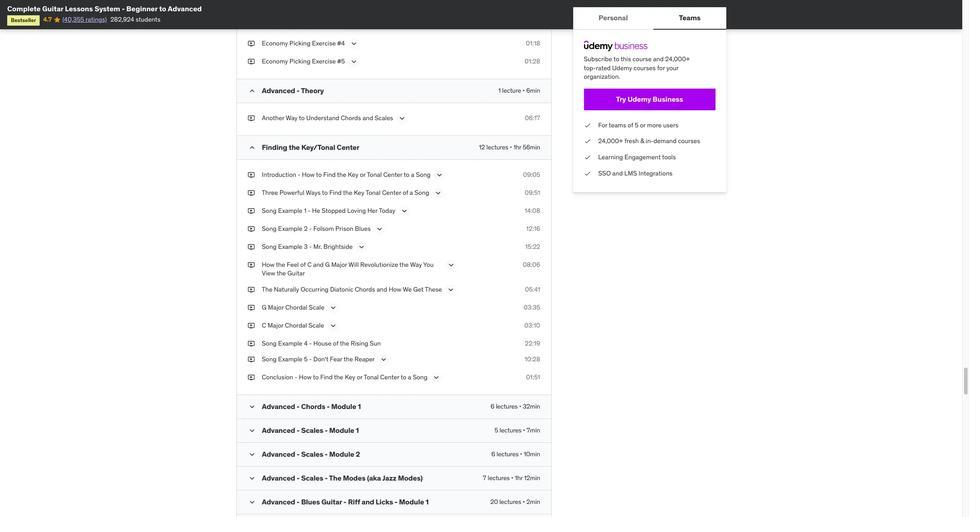 Task type: vqa. For each thing, say whether or not it's contained in the screenshot.


Task type: describe. For each thing, give the bounding box(es) containing it.
modes
[[343, 474, 366, 483]]

• for finding the key/tonal center
[[510, 143, 512, 151]]

system
[[95, 4, 120, 13]]

more
[[648, 121, 662, 129]]

(40,355
[[62, 16, 84, 24]]

economy picking exercise #4
[[262, 39, 345, 47]]

finding the key/tonal center
[[262, 143, 360, 152]]

09:51
[[525, 189, 541, 197]]

udemy inside the subscribe to this course and 24,000+ top‑rated udemy courses for your organization.
[[613, 64, 633, 72]]

advanced for advanced - scales - module 2
[[262, 450, 295, 459]]

house
[[314, 340, 332, 348]]

&
[[641, 137, 645, 145]]

picking for #3
[[290, 21, 311, 29]]

scale for g major chordal scale
[[309, 304, 325, 312]]

1hr for finding the key/tonal center
[[514, 143, 522, 151]]

personal button
[[574, 7, 654, 29]]

#4
[[338, 39, 345, 47]]

4
[[304, 340, 308, 348]]

picking for #5
[[290, 57, 311, 65]]

lectures for advanced - chords - module 1
[[496, 403, 518, 411]]

how up the ways in the top of the page
[[302, 171, 315, 179]]

economy picking exercise #3
[[262, 21, 345, 29]]

the up three powerful ways to find the key tonal center of a song
[[337, 171, 347, 179]]

diatonic
[[330, 286, 354, 294]]

24,000+ fresh & in-demand courses
[[599, 137, 701, 145]]

finding
[[262, 143, 287, 152]]

how inside the how the feel of c and g major will revolutionize the way you view the guitar
[[262, 261, 275, 269]]

he
[[312, 207, 320, 215]]

introduction - how to find the key or tonal center to a song
[[262, 171, 431, 179]]

scales for modes
[[301, 474, 324, 483]]

advanced - blues guitar - riff and licks - module 1
[[262, 498, 429, 507]]

282,924
[[111, 16, 134, 24]]

small image for advanced - scales - module 2
[[248, 451, 257, 460]]

users
[[664, 121, 679, 129]]

understand
[[306, 114, 340, 122]]

example for 1
[[278, 207, 303, 215]]

6 for advanced - scales - module 2
[[492, 451, 496, 459]]

key for three
[[354, 189, 365, 197]]

the naturally occurring diatonic chords and how we get these
[[262, 286, 442, 294]]

occurring
[[301, 286, 329, 294]]

xsmall image for c major chordal scale
[[248, 322, 255, 331]]

and inside the how the feel of c and g major will revolutionize the way you view the guitar
[[313, 261, 324, 269]]

scale for c major chordal scale
[[309, 322, 324, 330]]

• for advanced - theory
[[523, 86, 525, 94]]

282,924 students
[[111, 16, 161, 24]]

the right view
[[277, 270, 286, 278]]

another way to understand chords and scales
[[262, 114, 394, 122]]

g inside the how the feel of c and g major will revolutionize the way you view the guitar
[[325, 261, 330, 269]]

• for advanced - scales - the modes (aka jazz modes)
[[512, 475, 514, 483]]

• for advanced - scales - module 1
[[523, 427, 526, 435]]

show lecture description image for economy picking exercise #4
[[350, 39, 359, 48]]

complete
[[7, 4, 41, 13]]

xsmall image for the naturally occurring diatonic chords and how we get these
[[248, 286, 255, 294]]

show lecture description image for c major chordal scale
[[329, 322, 338, 331]]

01:51
[[527, 374, 541, 382]]

courses inside the subscribe to this course and 24,000+ top‑rated udemy courses for your organization.
[[634, 64, 656, 72]]

56min
[[523, 143, 541, 151]]

economy picking exercise #5
[[262, 57, 345, 65]]

in-
[[646, 137, 654, 145]]

xsmall image for another way to understand chords and scales
[[248, 114, 255, 123]]

6 lectures • 32min
[[491, 403, 541, 411]]

loving
[[348, 207, 366, 215]]

teams button
[[654, 7, 727, 29]]

economy for economy picking exercise #3
[[262, 21, 288, 29]]

09:05
[[524, 171, 541, 179]]

the left you
[[400, 261, 409, 269]]

#5
[[338, 57, 345, 65]]

1 lecture • 6min
[[499, 86, 541, 94]]

xsmall image for economy picking exercise #4
[[248, 39, 255, 48]]

xsmall image for song example 5 - don't fear the reaper
[[248, 356, 255, 365]]

1 vertical spatial a
[[410, 189, 413, 197]]

view
[[262, 270, 276, 278]]

4.7
[[43, 16, 52, 24]]

01:28
[[525, 57, 541, 65]]

lectures for advanced - scales - module 1
[[500, 427, 522, 435]]

show lecture description image for how the feel of c and g major will revolutionize the way you view the guitar
[[447, 261, 456, 270]]

show lecture description image for song example 3 - mr. brightside
[[358, 243, 367, 252]]

your
[[667, 64, 679, 72]]

these
[[425, 286, 442, 294]]

sso
[[599, 169, 611, 177]]

try
[[617, 95, 627, 104]]

xsmall image for song example 2 - folsom prison blues
[[248, 225, 255, 234]]

will
[[349, 261, 359, 269]]

find for three
[[330, 189, 342, 197]]

small image for advanced - blues guitar - riff and licks - module 1
[[248, 499, 257, 508]]

c major chordal scale
[[262, 322, 324, 330]]

example for 3
[[278, 243, 303, 251]]

small image for advanced - scales - the modes (aka jazz modes)
[[248, 475, 257, 484]]

5 lectures • 7min
[[495, 427, 541, 435]]

show lecture description image for three powerful ways to find the key tonal center of a song
[[434, 189, 443, 198]]

32min
[[523, 403, 541, 411]]

1 vertical spatial c
[[262, 322, 266, 330]]

stopped
[[322, 207, 346, 215]]

song example 3 - mr. brightside
[[262, 243, 353, 251]]

xsmall image for song example 3 - mr. brightside
[[248, 243, 255, 252]]

way inside the how the feel of c and g major will revolutionize the way you view the guitar
[[410, 261, 422, 269]]

three powerful ways to find the key tonal center of a song
[[262, 189, 430, 197]]

small image for finding the key/tonal center
[[248, 143, 257, 152]]

2 vertical spatial chords
[[301, 403, 326, 412]]

xsmall image for three powerful ways to find the key tonal center of a song
[[248, 189, 255, 197]]

xsmall image for economy picking exercise #3
[[248, 21, 255, 30]]

lectures for advanced - scales - module 2
[[497, 451, 519, 459]]

modes)
[[398, 474, 423, 483]]

fear
[[330, 356, 343, 364]]

how the feel of c and g major will revolutionize the way you view the guitar
[[262, 261, 434, 278]]

1 vertical spatial blues
[[301, 498, 320, 507]]

advanced for advanced - chords - module 1
[[262, 403, 295, 412]]

try udemy business
[[617, 95, 684, 104]]

03:35
[[524, 304, 541, 312]]

lectures for advanced - blues guitar - riff and licks - module 1
[[500, 499, 522, 507]]

advanced for advanced - scales - module 1
[[262, 427, 295, 436]]

theory
[[301, 86, 324, 95]]

advanced for advanced - theory
[[262, 86, 295, 95]]

6 lectures • 10min
[[492, 451, 541, 459]]

xsmall image for g major chordal scale
[[248, 304, 255, 313]]

show lecture description image for economy picking exercise #5
[[350, 57, 359, 66]]

today
[[379, 207, 396, 215]]

1 vertical spatial the
[[329, 474, 342, 483]]

1 vertical spatial 2
[[356, 450, 360, 459]]

0 vertical spatial or
[[641, 121, 646, 129]]

chords for understand
[[341, 114, 361, 122]]

20
[[491, 499, 498, 507]]

the down introduction - how to find the key or tonal center to a song
[[343, 189, 353, 197]]

1 vertical spatial tonal
[[366, 189, 381, 197]]

her
[[368, 207, 378, 215]]

lms
[[625, 169, 638, 177]]

this
[[621, 55, 632, 63]]

don't
[[314, 356, 329, 364]]

lectures for finding the key/tonal center
[[487, 143, 509, 151]]

example for 2
[[278, 225, 303, 233]]

chords for diatonic
[[355, 286, 375, 294]]

udemy inside try udemy business link
[[628, 95, 652, 104]]

learning
[[599, 153, 624, 161]]

1 horizontal spatial 5
[[495, 427, 499, 435]]

show lecture description image for conclusion - how to find the key or tonal center to a song
[[432, 374, 441, 383]]

6min
[[527, 86, 541, 94]]

you
[[424, 261, 434, 269]]

engagement
[[625, 153, 661, 161]]

integrations
[[639, 169, 673, 177]]

advanced - scales - the modes (aka jazz modes)
[[262, 474, 423, 483]]

08:06
[[523, 261, 541, 269]]

teams
[[680, 13, 701, 22]]

chordal for g major chordal scale
[[286, 304, 308, 312]]

subscribe to this course and 24,000+ top‑rated udemy courses for your organization.
[[584, 55, 691, 81]]

naturally
[[274, 286, 299, 294]]

scales for 1
[[301, 427, 324, 436]]

show lecture description image for g major chordal scale
[[329, 304, 338, 313]]

module for advanced - scales - module 2
[[330, 450, 355, 459]]

song example 1 - he stopped loving her today
[[262, 207, 396, 215]]

udemy business image
[[584, 41, 648, 51]]

three
[[262, 189, 278, 197]]

0 horizontal spatial 24,000+
[[599, 137, 624, 145]]

key/tonal
[[302, 143, 336, 152]]

revolutionize
[[361, 261, 398, 269]]

0 horizontal spatial the
[[262, 286, 273, 294]]



Task type: locate. For each thing, give the bounding box(es) containing it.
advanced for advanced - blues guitar - riff and licks - module 1
[[262, 498, 295, 507]]

xsmall image for song example 1 - he stopped loving her today
[[248, 207, 255, 216]]

module down "advanced - chords - module 1"
[[330, 427, 355, 436]]

2 horizontal spatial guitar
[[322, 498, 342, 507]]

example down powerful
[[278, 207, 303, 215]]

exercise left #5
[[312, 57, 336, 65]]

song
[[416, 171, 431, 179], [415, 189, 430, 197], [262, 207, 277, 215], [262, 225, 277, 233], [262, 243, 277, 251], [262, 340, 277, 348], [262, 356, 277, 364], [413, 374, 428, 382]]

0 vertical spatial tonal
[[367, 171, 382, 179]]

advanced - scales - module 1
[[262, 427, 359, 436]]

4 example from the top
[[278, 340, 303, 348]]

guitar up 4.7
[[42, 4, 63, 13]]

advanced - chords - module 1
[[262, 403, 361, 412]]

guitar down feel
[[288, 270, 305, 278]]

1 horizontal spatial 24,000+
[[666, 55, 691, 63]]

0 horizontal spatial 2
[[304, 225, 308, 233]]

riff
[[348, 498, 360, 507]]

subscribe
[[584, 55, 613, 63]]

• for advanced - blues guitar - riff and licks - module 1
[[523, 499, 525, 507]]

conclusion - how to find the key or tonal center to a song
[[262, 374, 428, 382]]

key for introduction
[[348, 171, 359, 179]]

g major chordal scale
[[262, 304, 325, 312]]

economy up economy picking exercise #4
[[262, 21, 288, 29]]

c
[[308, 261, 312, 269], [262, 322, 266, 330]]

0 vertical spatial udemy
[[613, 64, 633, 72]]

small image
[[248, 86, 257, 95], [248, 143, 257, 152], [248, 403, 257, 412], [248, 451, 257, 460]]

3 example from the top
[[278, 243, 303, 251]]

exercise left #4
[[312, 39, 336, 47]]

find for conclusion
[[321, 374, 333, 382]]

show lecture description image for introduction - how to find the key or tonal center to a song
[[435, 171, 445, 180]]

show lecture description image
[[435, 171, 445, 180], [434, 189, 443, 198], [358, 243, 367, 252], [447, 261, 456, 270]]

to
[[159, 4, 166, 13], [614, 55, 620, 63], [299, 114, 305, 122], [316, 171, 322, 179], [404, 171, 410, 179], [322, 189, 328, 197], [313, 374, 319, 382], [401, 374, 407, 382]]

a for introduction - how to find the key or tonal center to a song
[[411, 171, 415, 179]]

example for 5
[[278, 356, 303, 364]]

0 vertical spatial find
[[324, 171, 336, 179]]

module down conclusion - how to find the key or tonal center to a song
[[332, 403, 357, 412]]

1 vertical spatial 5
[[304, 356, 308, 364]]

module for advanced - chords - module 1
[[332, 403, 357, 412]]

4 small image from the top
[[248, 451, 257, 460]]

2 left folsom
[[304, 225, 308, 233]]

major for g major chordal scale
[[268, 304, 284, 312]]

2 small image from the top
[[248, 475, 257, 484]]

2 vertical spatial 5
[[495, 427, 499, 435]]

tonal down the reaper
[[364, 374, 379, 382]]

-
[[122, 4, 125, 13], [297, 86, 300, 95], [298, 171, 301, 179], [308, 207, 311, 215], [309, 225, 312, 233], [309, 243, 312, 251], [309, 340, 312, 348], [309, 356, 312, 364], [295, 374, 298, 382], [297, 403, 300, 412], [327, 403, 330, 412], [297, 427, 300, 436], [325, 427, 328, 436], [297, 450, 300, 459], [325, 450, 328, 459], [297, 474, 300, 483], [325, 474, 328, 483], [297, 498, 300, 507], [344, 498, 347, 507], [395, 498, 398, 507]]

1 vertical spatial 6
[[492, 451, 496, 459]]

show lecture description image for another way to understand chords and scales
[[398, 114, 407, 123]]

students
[[136, 16, 161, 24]]

way right another at the left of the page
[[286, 114, 298, 122]]

show lecture description image for song example 5 - don't fear the reaper
[[380, 356, 389, 365]]

10min
[[524, 451, 541, 459]]

2 example from the top
[[278, 225, 303, 233]]

0 horizontal spatial 5
[[304, 356, 308, 364]]

or up three powerful ways to find the key tonal center of a song
[[360, 171, 366, 179]]

how down song example 5 - don't fear the reaper
[[299, 374, 312, 382]]

• left 56min
[[510, 143, 512, 151]]

g down brightside
[[325, 261, 330, 269]]

guitar
[[42, 4, 63, 13], [288, 270, 305, 278], [322, 498, 342, 507]]

1 scale from the top
[[309, 304, 325, 312]]

g
[[325, 261, 330, 269], [262, 304, 267, 312]]

song example 2 - folsom prison blues
[[262, 225, 371, 233]]

song example 5 - don't fear the reaper
[[262, 356, 375, 364]]

1 picking from the top
[[290, 21, 311, 29]]

the right finding
[[289, 143, 300, 152]]

example up song example 3 - mr. brightside on the left
[[278, 225, 303, 233]]

2 vertical spatial exercise
[[312, 57, 336, 65]]

1 vertical spatial or
[[360, 171, 366, 179]]

find up stopped at left top
[[330, 189, 342, 197]]

xsmall image for introduction - how to find the key or tonal center to a song
[[248, 171, 255, 179]]

module up advanced - scales - the modes (aka jazz modes)
[[330, 450, 355, 459]]

24,000+ up "learning"
[[599, 137, 624, 145]]

the left modes
[[329, 474, 342, 483]]

1 vertical spatial guitar
[[288, 270, 305, 278]]

small image for advanced - scales - module 1
[[248, 427, 257, 436]]

c down g major chordal scale on the left
[[262, 322, 266, 330]]

2 picking from the top
[[290, 39, 311, 47]]

prison
[[336, 225, 354, 233]]

5 up fresh
[[635, 121, 639, 129]]

lectures for advanced - scales - the modes (aka jazz modes)
[[488, 475, 510, 483]]

14:08
[[525, 207, 541, 215]]

0 vertical spatial g
[[325, 261, 330, 269]]

xsmall image for how the feel of c and g major will revolutionize the way you view the guitar
[[248, 261, 255, 270]]

0 vertical spatial exercise
[[312, 21, 336, 29]]

chordal for c major chordal scale
[[285, 322, 307, 330]]

small image for advanced - chords - module 1
[[248, 403, 257, 412]]

(aka
[[367, 474, 381, 483]]

or left more
[[641, 121, 646, 129]]

12 lectures • 1hr 56min
[[479, 143, 541, 151]]

1 small image from the top
[[248, 427, 257, 436]]

1 vertical spatial 24,000+
[[599, 137, 624, 145]]

or for 09:05
[[360, 171, 366, 179]]

find for introduction
[[324, 171, 336, 179]]

0 horizontal spatial courses
[[634, 64, 656, 72]]

organization.
[[584, 73, 621, 81]]

0 vertical spatial the
[[262, 286, 273, 294]]

xsmall image
[[248, 21, 255, 30], [248, 114, 255, 123], [584, 121, 592, 130], [584, 137, 592, 146], [248, 171, 255, 179], [248, 207, 255, 216], [248, 225, 255, 234], [248, 243, 255, 252], [248, 304, 255, 313], [248, 322, 255, 331], [248, 356, 255, 365]]

2 up modes
[[356, 450, 360, 459]]

xsmall image
[[248, 39, 255, 48], [248, 57, 255, 66], [584, 153, 592, 162], [584, 169, 592, 178], [248, 189, 255, 197], [248, 261, 255, 270], [248, 286, 255, 294], [248, 340, 255, 349], [248, 374, 255, 383]]

1 vertical spatial g
[[262, 304, 267, 312]]

2 scale from the top
[[309, 322, 324, 330]]

g up c major chordal scale
[[262, 304, 267, 312]]

2min
[[527, 499, 541, 507]]

6 for advanced - chords - module 1
[[491, 403, 495, 411]]

teams
[[609, 121, 627, 129]]

2 vertical spatial or
[[357, 374, 363, 382]]

example left 3
[[278, 243, 303, 251]]

key up loving on the left of page
[[354, 189, 365, 197]]

economy for economy picking exercise #5
[[262, 57, 288, 65]]

1hr
[[514, 143, 522, 151], [515, 475, 523, 483]]

1 horizontal spatial guitar
[[288, 270, 305, 278]]

the left rising
[[340, 340, 349, 348]]

0 vertical spatial major
[[332, 261, 347, 269]]

0 horizontal spatial g
[[262, 304, 267, 312]]

guitar inside the how the feel of c and g major will revolutionize the way you view the guitar
[[288, 270, 305, 278]]

folsom
[[314, 225, 334, 233]]

c right feel
[[308, 261, 312, 269]]

01:06
[[525, 21, 541, 29]]

6 up 7 lectures • 1hr 12min
[[492, 451, 496, 459]]

chordal down g major chordal scale on the left
[[285, 322, 307, 330]]

ways
[[306, 189, 321, 197]]

picking down economy picking exercise #4
[[290, 57, 311, 65]]

find up three powerful ways to find the key tonal center of a song
[[324, 171, 336, 179]]

lectures right 12
[[487, 143, 509, 151]]

and inside the subscribe to this course and 24,000+ top‑rated udemy courses for your organization.
[[654, 55, 664, 63]]

exercise left #3
[[312, 21, 336, 29]]

lectures
[[487, 143, 509, 151], [496, 403, 518, 411], [500, 427, 522, 435], [497, 451, 519, 459], [488, 475, 510, 483], [500, 499, 522, 507]]

major left will
[[332, 261, 347, 269]]

key down the reaper
[[345, 374, 356, 382]]

economy up economy picking exercise #5
[[262, 39, 288, 47]]

03:10
[[525, 322, 541, 330]]

blues down advanced - scales - the modes (aka jazz modes)
[[301, 498, 320, 507]]

exercise for #5
[[312, 57, 336, 65]]

• for advanced - chords - module 1
[[520, 403, 522, 411]]

scale down occurring
[[309, 304, 325, 312]]

show lecture description image for song example 2 - folsom prison blues
[[376, 225, 385, 234]]

0 vertical spatial picking
[[290, 21, 311, 29]]

2 vertical spatial key
[[345, 374, 356, 382]]

3 small image from the top
[[248, 499, 257, 508]]

5 left don't
[[304, 356, 308, 364]]

2 vertical spatial a
[[408, 374, 412, 382]]

top‑rated
[[584, 64, 611, 72]]

22:19
[[525, 340, 541, 348]]

chords right diatonic
[[355, 286, 375, 294]]

module down modes) at the bottom of page
[[399, 498, 424, 507]]

20 lectures • 2min
[[491, 499, 541, 507]]

show lecture description image
[[350, 21, 359, 30], [350, 39, 359, 48], [350, 57, 359, 66], [398, 114, 407, 123], [400, 207, 409, 216], [376, 225, 385, 234], [447, 286, 456, 295], [329, 304, 338, 313], [329, 322, 338, 331], [380, 356, 389, 365], [432, 374, 441, 383]]

rising
[[351, 340, 369, 348]]

or for 01:51
[[357, 374, 363, 382]]

tonal up the her
[[366, 189, 381, 197]]

tonal up three powerful ways to find the key tonal center of a song
[[367, 171, 382, 179]]

small image
[[248, 427, 257, 436], [248, 475, 257, 484], [248, 499, 257, 508]]

chordal
[[286, 304, 308, 312], [285, 322, 307, 330]]

0 vertical spatial 24,000+
[[666, 55, 691, 63]]

blues right prison
[[355, 225, 371, 233]]

udemy right try
[[628, 95, 652, 104]]

0 horizontal spatial guitar
[[42, 4, 63, 13]]

• left 32min
[[520, 403, 522, 411]]

24,000+ up your
[[666, 55, 691, 63]]

0 vertical spatial 1hr
[[514, 143, 522, 151]]

economy down economy picking exercise #4
[[262, 57, 288, 65]]

beginner
[[126, 4, 158, 13]]

• left 10min
[[520, 451, 523, 459]]

1 vertical spatial small image
[[248, 475, 257, 484]]

center
[[337, 143, 360, 152], [384, 171, 403, 179], [382, 189, 402, 197], [381, 374, 400, 382]]

tab list
[[574, 7, 727, 30]]

module for advanced - scales - module 1
[[330, 427, 355, 436]]

1 horizontal spatial courses
[[679, 137, 701, 145]]

chords right understand
[[341, 114, 361, 122]]

the left feel
[[276, 261, 285, 269]]

major down naturally in the bottom of the page
[[268, 304, 284, 312]]

0 vertical spatial 2
[[304, 225, 308, 233]]

0 vertical spatial chordal
[[286, 304, 308, 312]]

courses down course
[[634, 64, 656, 72]]

0 vertical spatial 5
[[635, 121, 639, 129]]

economy
[[262, 21, 288, 29], [262, 39, 288, 47], [262, 57, 288, 65]]

sso and lms integrations
[[599, 169, 673, 177]]

0 horizontal spatial blues
[[301, 498, 320, 507]]

how left we
[[389, 286, 402, 294]]

2 vertical spatial economy
[[262, 57, 288, 65]]

1hr left 12min
[[515, 475, 523, 483]]

1 horizontal spatial way
[[410, 261, 422, 269]]

major down g major chordal scale on the left
[[268, 322, 284, 330]]

1 vertical spatial exercise
[[312, 39, 336, 47]]

0 vertical spatial courses
[[634, 64, 656, 72]]

3 exercise from the top
[[312, 57, 336, 65]]

lectures right 20
[[500, 499, 522, 507]]

example for 4
[[278, 340, 303, 348]]

exercise for #4
[[312, 39, 336, 47]]

3 small image from the top
[[248, 403, 257, 412]]

1 horizontal spatial 2
[[356, 450, 360, 459]]

economy for economy picking exercise #4
[[262, 39, 288, 47]]

lectures left 7min
[[500, 427, 522, 435]]

show lecture description image for economy picking exercise #3
[[350, 21, 359, 30]]

3 economy from the top
[[262, 57, 288, 65]]

0 vertical spatial chords
[[341, 114, 361, 122]]

1 horizontal spatial blues
[[355, 225, 371, 233]]

complete guitar lessons system - beginner to advanced
[[7, 4, 202, 13]]

1 vertical spatial major
[[268, 304, 284, 312]]

tonal for introduction - how to find the key or tonal center to a song
[[367, 171, 382, 179]]

show lecture description image for song example 1 - he stopped loving her today
[[400, 207, 409, 216]]

1 horizontal spatial the
[[329, 474, 342, 483]]

1 vertical spatial key
[[354, 189, 365, 197]]

of
[[628, 121, 634, 129], [403, 189, 409, 197], [301, 261, 306, 269], [333, 340, 339, 348]]

scales
[[375, 114, 394, 122], [301, 427, 324, 436], [301, 450, 324, 459], [301, 474, 324, 483]]

song example 4 - house of the rising sun
[[262, 340, 381, 348]]

key for conclusion
[[345, 374, 356, 382]]

1 horizontal spatial g
[[325, 261, 330, 269]]

picking for #4
[[290, 39, 311, 47]]

for
[[658, 64, 666, 72]]

7
[[483, 475, 487, 483]]

scales for 2
[[301, 450, 324, 459]]

12
[[479, 143, 485, 151]]

• left 6min
[[523, 86, 525, 94]]

3
[[304, 243, 308, 251]]

how up view
[[262, 261, 275, 269]]

0 vertical spatial a
[[411, 171, 415, 179]]

module
[[332, 403, 357, 412], [330, 427, 355, 436], [330, 450, 355, 459], [399, 498, 424, 507]]

chords up "advanced - scales - module 1"
[[301, 403, 326, 412]]

1 vertical spatial find
[[330, 189, 342, 197]]

lessons
[[65, 4, 93, 13]]

exercise for #3
[[312, 21, 336, 29]]

1 vertical spatial udemy
[[628, 95, 652, 104]]

find down don't
[[321, 374, 333, 382]]

1 vertical spatial way
[[410, 261, 422, 269]]

2 vertical spatial picking
[[290, 57, 311, 65]]

5
[[635, 121, 639, 129], [304, 356, 308, 364], [495, 427, 499, 435]]

2 vertical spatial small image
[[248, 499, 257, 508]]

the down view
[[262, 286, 273, 294]]

0 vertical spatial key
[[348, 171, 359, 179]]

or down the reaper
[[357, 374, 363, 382]]

0 vertical spatial 6
[[491, 403, 495, 411]]

xsmall image for economy picking exercise #5
[[248, 57, 255, 66]]

2 horizontal spatial 5
[[635, 121, 639, 129]]

2 vertical spatial guitar
[[322, 498, 342, 507]]

5 down 6 lectures • 32min
[[495, 427, 499, 435]]

• left 7min
[[523, 427, 526, 435]]

0 vertical spatial economy
[[262, 21, 288, 29]]

chords
[[341, 114, 361, 122], [355, 286, 375, 294], [301, 403, 326, 412]]

0 vertical spatial small image
[[248, 427, 257, 436]]

major for c major chordal scale
[[268, 322, 284, 330]]

1hr left 56min
[[514, 143, 522, 151]]

example left 4
[[278, 340, 303, 348]]

of inside the how the feel of c and g major will revolutionize the way you view the guitar
[[301, 261, 306, 269]]

xsmall image for conclusion - how to find the key or tonal center to a song
[[248, 374, 255, 383]]

lecture
[[503, 86, 522, 94]]

1 vertical spatial chords
[[355, 286, 375, 294]]

business
[[653, 95, 684, 104]]

lectures up 7 lectures • 1hr 12min
[[497, 451, 519, 459]]

fresh
[[625, 137, 639, 145]]

0 vertical spatial blues
[[355, 225, 371, 233]]

12min
[[525, 475, 541, 483]]

7 lectures • 1hr 12min
[[483, 475, 541, 483]]

picking up economy picking exercise #4
[[290, 21, 311, 29]]

01:18
[[526, 39, 541, 47]]

the down fear
[[334, 374, 344, 382]]

picking up economy picking exercise #5
[[290, 39, 311, 47]]

tonal for conclusion - how to find the key or tonal center to a song
[[364, 374, 379, 382]]

key up three powerful ways to find the key tonal center of a song
[[348, 171, 359, 179]]

1 vertical spatial scale
[[309, 322, 324, 330]]

major inside the how the feel of c and g major will revolutionize the way you view the guitar
[[332, 261, 347, 269]]

tab list containing personal
[[574, 7, 727, 30]]

and
[[654, 55, 664, 63], [363, 114, 373, 122], [613, 169, 623, 177], [313, 261, 324, 269], [377, 286, 388, 294], [362, 498, 375, 507]]

• for advanced - scales - module 2
[[520, 451, 523, 459]]

the right fear
[[344, 356, 353, 364]]

1 example from the top
[[278, 207, 303, 215]]

small image for advanced - theory
[[248, 86, 257, 95]]

for teams of 5 or more users
[[599, 121, 679, 129]]

conclusion
[[262, 374, 293, 382]]

introduction
[[262, 171, 297, 179]]

1 exercise from the top
[[312, 21, 336, 29]]

lectures right the 7 at the bottom of the page
[[488, 475, 510, 483]]

show lecture description image for the naturally occurring diatonic chords and how we get these
[[447, 286, 456, 295]]

2 economy from the top
[[262, 39, 288, 47]]

advanced
[[168, 4, 202, 13], [262, 86, 295, 95], [262, 403, 295, 412], [262, 427, 295, 436], [262, 450, 295, 459], [262, 474, 295, 483], [262, 498, 295, 507]]

another
[[262, 114, 285, 122]]

• left 12min
[[512, 475, 514, 483]]

personal
[[599, 13, 629, 22]]

to inside the subscribe to this course and 24,000+ top‑rated udemy courses for your organization.
[[614, 55, 620, 63]]

udemy
[[613, 64, 633, 72], [628, 95, 652, 104]]

courses right 'demand'
[[679, 137, 701, 145]]

1 vertical spatial 1hr
[[515, 475, 523, 483]]

24,000+ inside the subscribe to this course and 24,000+ top‑rated udemy courses for your organization.
[[666, 55, 691, 63]]

2 vertical spatial tonal
[[364, 374, 379, 382]]

5 example from the top
[[278, 356, 303, 364]]

0 vertical spatial c
[[308, 261, 312, 269]]

udemy down this
[[613, 64, 633, 72]]

way left you
[[410, 261, 422, 269]]

1 economy from the top
[[262, 21, 288, 29]]

0 horizontal spatial way
[[286, 114, 298, 122]]

1
[[499, 86, 501, 94], [304, 207, 307, 215], [358, 403, 361, 412], [356, 427, 359, 436], [426, 498, 429, 507]]

c inside the how the feel of c and g major will revolutionize the way you view the guitar
[[308, 261, 312, 269]]

0 horizontal spatial c
[[262, 322, 266, 330]]

for
[[599, 121, 608, 129]]

7min
[[527, 427, 541, 435]]

6 left 32min
[[491, 403, 495, 411]]

a for conclusion - how to find the key or tonal center to a song
[[408, 374, 412, 382]]

example up the "conclusion"
[[278, 356, 303, 364]]

scale up song example 4 - house of the rising sun
[[309, 322, 324, 330]]

1 vertical spatial chordal
[[285, 322, 307, 330]]

feel
[[287, 261, 299, 269]]

1 vertical spatial courses
[[679, 137, 701, 145]]

lectures left 32min
[[496, 403, 518, 411]]

1 horizontal spatial c
[[308, 261, 312, 269]]

1hr for advanced - scales - the modes (aka jazz modes)
[[515, 475, 523, 483]]

1 small image from the top
[[248, 86, 257, 95]]

advanced for advanced - scales - the modes (aka jazz modes)
[[262, 474, 295, 483]]

2 vertical spatial major
[[268, 322, 284, 330]]

• left 2min
[[523, 499, 525, 507]]

2 exercise from the top
[[312, 39, 336, 47]]

0 vertical spatial scale
[[309, 304, 325, 312]]

1 vertical spatial economy
[[262, 39, 288, 47]]

advanced - scales - module 2
[[262, 450, 360, 459]]

3 picking from the top
[[290, 57, 311, 65]]

0 vertical spatial guitar
[[42, 4, 63, 13]]

sun
[[370, 340, 381, 348]]

06:17
[[525, 114, 541, 122]]

chordal up c major chordal scale
[[286, 304, 308, 312]]

2 small image from the top
[[248, 143, 257, 152]]

0 vertical spatial way
[[286, 114, 298, 122]]

1 vertical spatial picking
[[290, 39, 311, 47]]

guitar left the riff
[[322, 498, 342, 507]]

2 vertical spatial find
[[321, 374, 333, 382]]



